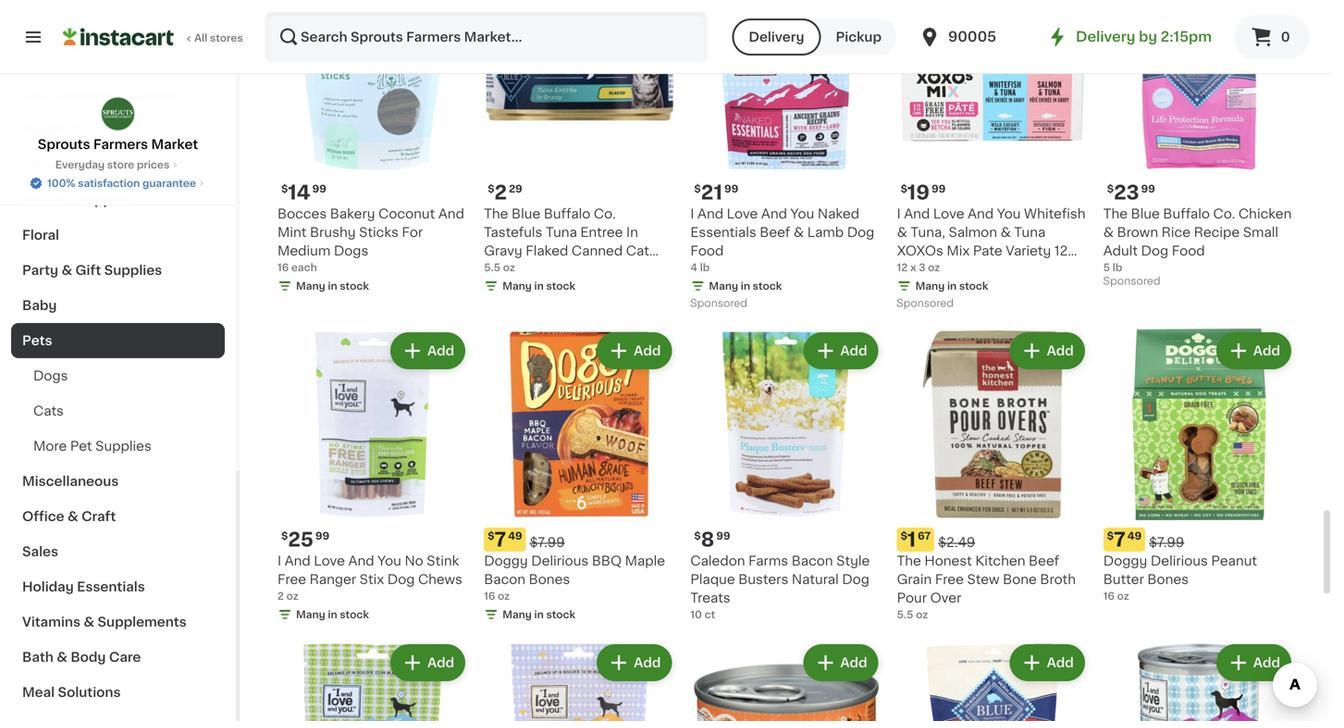 Task type: locate. For each thing, give the bounding box(es) containing it.
in down flaked
[[535, 281, 544, 291]]

2 horizontal spatial food
[[1172, 244, 1206, 257]]

1 blue from the left
[[512, 207, 541, 220]]

free inside the honest kitchen beef grain free stew bone broth pour over 5.5 oz
[[936, 573, 964, 586]]

& up adult
[[1104, 226, 1114, 239]]

1 vertical spatial supplies
[[104, 264, 162, 277]]

tuna up flaked
[[546, 226, 577, 239]]

99 inside '$ 25 99'
[[316, 531, 330, 541]]

2 7 from the left
[[1115, 530, 1126, 549]]

doggy down $ 7 49
[[484, 554, 528, 567]]

dog inside the blue buffalo co. chicken & brown rice recipe small adult dog food 5 lb
[[1142, 244, 1169, 257]]

0 horizontal spatial 2
[[278, 591, 284, 601]]

food up 4
[[691, 244, 724, 257]]

12 left x
[[897, 262, 908, 272]]

love inside i and love and you naked essentials beef & lamb dog food 4 lb
[[727, 207, 758, 220]]

1 horizontal spatial delirious
[[1151, 554, 1209, 567]]

many in stock for 21
[[709, 281, 782, 291]]

doggy up butter
[[1104, 554, 1148, 567]]

kitchen down $1.67 original price: $2.49 element
[[976, 554, 1026, 567]]

in down i and love and you naked essentials beef & lamb dog food 4 lb
[[741, 281, 751, 291]]

$ 19 99
[[901, 183, 946, 202]]

sales link
[[11, 534, 225, 569]]

care up the satisfaction
[[84, 158, 116, 171]]

1 doggy from the left
[[484, 554, 528, 567]]

variety
[[1006, 244, 1052, 257]]

0 horizontal spatial sponsored badge image
[[691, 298, 747, 309]]

in for 19
[[948, 281, 957, 291]]

peanut
[[1212, 554, 1258, 567]]

0 horizontal spatial lb
[[700, 262, 710, 272]]

love inside the i and love and you whitefish & tuna, salmon & tuna xoxos mix pate variety 12 pack
[[934, 207, 965, 220]]

love up "ranger" on the bottom of page
[[314, 554, 345, 567]]

delirious left peanut
[[1151, 554, 1209, 567]]

stock down pate
[[960, 281, 989, 291]]

99 inside $ 19 99
[[932, 184, 946, 194]]

product group
[[278, 0, 469, 297], [484, 0, 676, 297], [691, 0, 883, 314], [897, 0, 1089, 314], [1104, 0, 1296, 291], [278, 328, 469, 626], [484, 328, 676, 626], [691, 328, 883, 622], [897, 328, 1089, 622], [1104, 328, 1296, 604], [278, 641, 469, 721], [484, 641, 676, 721], [691, 641, 883, 721], [897, 641, 1089, 721], [1104, 641, 1296, 721]]

stock down i and love and you naked essentials beef & lamb dog food 4 lb
[[753, 281, 782, 291]]

0 vertical spatial beef
[[760, 226, 791, 239]]

1 horizontal spatial 49
[[1128, 531, 1142, 541]]

tuna
[[546, 226, 577, 239], [1015, 226, 1046, 239]]

0 horizontal spatial 7
[[495, 530, 507, 549]]

12 inside the i and love and you whitefish & tuna, salmon & tuna xoxos mix pate variety 12 pack
[[1055, 244, 1068, 257]]

i inside i and love and you no stink free ranger stix dog chews 2 oz
[[278, 554, 281, 567]]

bacon
[[792, 554, 834, 567], [484, 573, 526, 586]]

in down doggy delirious bbq maple bacon bones 16 oz
[[535, 610, 544, 620]]

vinegars,
[[55, 88, 118, 101]]

99 right 8
[[717, 531, 731, 541]]

brushy
[[310, 226, 356, 239]]

grain
[[897, 573, 932, 586]]

blue for &
[[1132, 207, 1161, 220]]

food inside i and love and you naked essentials beef & lamb dog food 4 lb
[[691, 244, 724, 257]]

health care link
[[11, 112, 225, 147]]

& left gift
[[62, 264, 72, 277]]

bones inside doggy delirious bbq maple bacon bones 16 oz
[[529, 573, 570, 586]]

99 right 23
[[1142, 184, 1156, 194]]

small
[[1244, 226, 1279, 239]]

0 horizontal spatial kitchen
[[22, 193, 74, 206]]

honest
[[925, 554, 973, 567]]

1 horizontal spatial 5.5
[[897, 610, 914, 620]]

co.
[[594, 207, 616, 220], [1214, 207, 1236, 220]]

1 $7.99 from the left
[[530, 536, 565, 549]]

99 for 8
[[717, 531, 731, 541]]

0 horizontal spatial love
[[314, 554, 345, 567]]

1 horizontal spatial doggy
[[1104, 554, 1148, 567]]

in for 2
[[535, 281, 544, 291]]

7 for 7
[[495, 530, 507, 549]]

1 vertical spatial dogs
[[33, 369, 68, 382]]

in down medium
[[328, 281, 337, 291]]

doggy delirious bbq maple bacon bones 16 oz
[[484, 554, 666, 601]]

dogs up cats on the left bottom
[[33, 369, 68, 382]]

lb
[[700, 262, 710, 272], [1113, 262, 1123, 272]]

0 vertical spatial supplies
[[77, 193, 135, 206]]

office & craft link
[[11, 499, 225, 534]]

23
[[1115, 183, 1140, 202]]

delivery inside button
[[749, 31, 805, 44]]

2 horizontal spatial sponsored badge image
[[1104, 276, 1160, 287]]

1 vertical spatial 5.5
[[897, 610, 914, 620]]

2 co. from the left
[[1214, 207, 1236, 220]]

dog inside i and love and you naked essentials beef & lamb dog food 4 lb
[[848, 226, 875, 239]]

99 inside $ 23 99
[[1142, 184, 1156, 194]]

5.5 down pour
[[897, 610, 914, 620]]

0 horizontal spatial bacon
[[484, 573, 526, 586]]

many for 19
[[916, 281, 945, 291]]

$ for 2
[[488, 184, 495, 194]]

cat
[[626, 244, 650, 257]]

many down 5.5 oz
[[503, 281, 532, 291]]

holiday essentials link
[[11, 569, 225, 604]]

99 for 19
[[932, 184, 946, 194]]

5.5 down gravy at the top left of the page
[[484, 262, 501, 272]]

1 horizontal spatial 12
[[1055, 244, 1068, 257]]

99 inside $ 8 99
[[717, 531, 731, 541]]

i and love and you naked essentials beef & lamb dog food 4 lb
[[691, 207, 875, 272]]

99 inside $ 21 99
[[725, 184, 739, 194]]

body
[[71, 651, 106, 664]]

food inside the blue buffalo co. tastefuls tuna entree in gravy flaked canned cat food
[[484, 263, 517, 276]]

kitchen down 100%
[[22, 193, 74, 206]]

caledon
[[691, 554, 746, 567]]

you
[[791, 207, 815, 220], [998, 207, 1021, 220], [378, 554, 402, 567]]

1 vertical spatial kitchen
[[976, 554, 1026, 567]]

1 horizontal spatial bacon
[[792, 554, 834, 567]]

stink
[[427, 554, 459, 567]]

supplies up baby link in the top left of the page
[[104, 264, 162, 277]]

1 vertical spatial beef
[[1029, 554, 1060, 567]]

1 lb from the left
[[700, 262, 710, 272]]

blue inside the blue buffalo co. tastefuls tuna entree in gravy flaked canned cat food
[[512, 207, 541, 220]]

1 vertical spatial care
[[84, 158, 116, 171]]

14
[[288, 183, 311, 202]]

beef
[[760, 226, 791, 239], [1029, 554, 1060, 567]]

flaked
[[526, 244, 569, 257]]

0 horizontal spatial 12
[[897, 262, 908, 272]]

2 buffalo from the left
[[1164, 207, 1211, 220]]

$ for doggy delirious peanut butter bones
[[1108, 531, 1115, 541]]

$ 14 99
[[281, 183, 327, 202]]

oz inside $ 7 49 $7.99 doggy delirious peanut butter bones 16 oz
[[1118, 591, 1130, 601]]

7
[[495, 530, 507, 549], [1115, 530, 1126, 549]]

dog down naked
[[848, 226, 875, 239]]

co. inside the blue buffalo co. chicken & brown rice recipe small adult dog food 5 lb
[[1214, 207, 1236, 220]]

bones inside $ 7 49 $7.99 doggy delirious peanut butter bones 16 oz
[[1148, 573, 1189, 586]]

$ inside $ 1 67
[[901, 531, 908, 541]]

delivery for delivery
[[749, 31, 805, 44]]

stock down bocces bakery coconut and mint brushy sticks for medium dogs 16 each
[[340, 281, 369, 291]]

1 vertical spatial bacon
[[484, 573, 526, 586]]

beef left lamb
[[760, 226, 791, 239]]

the honest kitchen beef grain free stew bone broth pour over 5.5 oz
[[897, 554, 1076, 620]]

7 up doggy delirious bbq maple bacon bones 16 oz
[[495, 530, 507, 549]]

99 for 14
[[312, 184, 327, 194]]

each
[[291, 262, 317, 272]]

2 down '$ 25 99'
[[278, 591, 284, 601]]

2 49 from the left
[[1128, 531, 1142, 541]]

1 49 from the left
[[508, 531, 523, 541]]

2 free from the left
[[936, 573, 964, 586]]

1 horizontal spatial love
[[727, 207, 758, 220]]

2 horizontal spatial you
[[998, 207, 1021, 220]]

0 horizontal spatial delirious
[[532, 554, 589, 567]]

1 horizontal spatial i
[[691, 207, 695, 220]]

and left naked
[[762, 207, 788, 220]]

dog down brown
[[1142, 244, 1169, 257]]

1 horizontal spatial sponsored badge image
[[897, 298, 953, 309]]

$ inside '$ 25 99'
[[281, 531, 288, 541]]

many down each
[[296, 281, 326, 291]]

& right bath
[[57, 651, 67, 664]]

0 vertical spatial kitchen
[[22, 193, 74, 206]]

0 horizontal spatial i
[[278, 554, 281, 567]]

all
[[194, 33, 208, 43]]

1 horizontal spatial essentials
[[691, 226, 757, 239]]

1 horizontal spatial 7
[[1115, 530, 1126, 549]]

food inside the blue buffalo co. chicken & brown rice recipe small adult dog food 5 lb
[[1172, 244, 1206, 257]]

blue up brown
[[1132, 207, 1161, 220]]

meal solutions
[[22, 686, 121, 699]]

$ inside $ 7 49
[[488, 531, 495, 541]]

0 horizontal spatial delivery
[[749, 31, 805, 44]]

buffalo up entree at top left
[[544, 207, 591, 220]]

in
[[328, 281, 337, 291], [741, 281, 751, 291], [535, 281, 544, 291], [948, 281, 957, 291], [328, 610, 337, 620], [535, 610, 544, 620]]

$ 23 99
[[1108, 183, 1156, 202]]

xoxos
[[897, 244, 944, 257]]

2 doggy from the left
[[1104, 554, 1148, 567]]

sponsored badge image down 5
[[1104, 276, 1160, 287]]

49 up butter
[[1128, 531, 1142, 541]]

0
[[1282, 31, 1291, 44]]

99 for 25
[[316, 531, 330, 541]]

blue inside the blue buffalo co. chicken & brown rice recipe small adult dog food 5 lb
[[1132, 207, 1161, 220]]

0 horizontal spatial buffalo
[[544, 207, 591, 220]]

sponsored badge image for 21
[[691, 298, 747, 309]]

0 horizontal spatial 49
[[508, 531, 523, 541]]

$ 1 67
[[901, 530, 931, 549]]

the up the grain
[[897, 554, 922, 567]]

$ for 8
[[695, 531, 701, 541]]

$ for 19
[[901, 184, 908, 194]]

0 horizontal spatial doggy
[[484, 554, 528, 567]]

$ for 23
[[1108, 184, 1115, 194]]

0 horizontal spatial $7.49 original price: $7.99 element
[[484, 528, 676, 552]]

1 horizontal spatial tuna
[[1015, 226, 1046, 239]]

bacon down $ 7 49
[[484, 573, 526, 586]]

& left lamb
[[794, 226, 805, 239]]

1 vertical spatial essentials
[[77, 580, 145, 593]]

1 vertical spatial 2
[[278, 591, 284, 601]]

delivery left by
[[1077, 30, 1136, 44]]

love down $ 21 99
[[727, 207, 758, 220]]

$7.49 original price: $7.99 element
[[484, 528, 676, 552], [1104, 528, 1296, 552]]

2 horizontal spatial i
[[897, 207, 901, 220]]

1 horizontal spatial blue
[[1132, 207, 1161, 220]]

0 vertical spatial 2
[[495, 183, 507, 202]]

food for the blue buffalo co. tastefuls tuna entree in gravy flaked canned cat food
[[484, 263, 517, 276]]

0 horizontal spatial free
[[278, 573, 306, 586]]

dog inside i and love and you no stink free ranger stix dog chews 2 oz
[[388, 573, 415, 586]]

in down mix
[[948, 281, 957, 291]]

sprouts farmers market logo image
[[100, 96, 136, 131]]

stock for 19
[[960, 281, 989, 291]]

love inside i and love and you no stink free ranger stix dog chews 2 oz
[[314, 554, 345, 567]]

0 horizontal spatial blue
[[512, 207, 541, 220]]

beef inside the honest kitchen beef grain free stew bone broth pour over 5.5 oz
[[1029, 554, 1060, 567]]

product group containing 8
[[691, 328, 883, 622]]

sponsored badge image down 4
[[691, 298, 747, 309]]

2 $7.99 from the left
[[1150, 536, 1185, 549]]

and
[[439, 207, 465, 220], [698, 207, 724, 220], [762, 207, 788, 220], [905, 207, 931, 220], [968, 207, 994, 220], [285, 554, 311, 567], [349, 554, 374, 567]]

stock down doggy delirious bbq maple bacon bones 16 oz
[[547, 610, 576, 620]]

2 delirious from the left
[[1151, 554, 1209, 567]]

2 lb from the left
[[1113, 262, 1123, 272]]

7 for doggy delirious peanut butter bones
[[1115, 530, 1126, 549]]

99 right "25" in the bottom left of the page
[[316, 531, 330, 541]]

oz down pour
[[916, 610, 929, 620]]

99 right '19' at top right
[[932, 184, 946, 194]]

49 for 7
[[508, 531, 523, 541]]

1 horizontal spatial $7.49 original price: $7.99 element
[[1104, 528, 1296, 552]]

1 horizontal spatial $7.99
[[1150, 536, 1185, 549]]

free down "25" in the bottom left of the page
[[278, 573, 306, 586]]

5
[[1104, 262, 1111, 272]]

2 $7.49 original price: $7.99 element from the left
[[1104, 528, 1296, 552]]

mix
[[947, 244, 970, 257]]

1 7 from the left
[[495, 530, 507, 549]]

$ inside $ 2 29
[[488, 184, 495, 194]]

supplements
[[98, 616, 187, 628]]

you inside i and love and you naked essentials beef & lamb dog food 4 lb
[[791, 207, 815, 220]]

co. up entree at top left
[[594, 207, 616, 220]]

0 horizontal spatial co.
[[594, 207, 616, 220]]

$ inside $ 8 99
[[695, 531, 701, 541]]

i down $ 21 99
[[691, 207, 695, 220]]

0 horizontal spatial the
[[484, 207, 509, 220]]

many down i and love and you naked essentials beef & lamb dog food 4 lb
[[709, 281, 739, 291]]

buffalo inside the blue buffalo co. chicken & brown rice recipe small adult dog food 5 lb
[[1164, 207, 1211, 220]]

lb right 4
[[700, 262, 710, 272]]

1 horizontal spatial beef
[[1029, 554, 1060, 567]]

1 horizontal spatial lb
[[1113, 262, 1123, 272]]

care up the meal solutions link at the left bottom of the page
[[109, 651, 141, 664]]

co. up 'recipe' in the right top of the page
[[1214, 207, 1236, 220]]

many
[[296, 281, 326, 291], [709, 281, 739, 291], [503, 281, 532, 291], [916, 281, 945, 291], [296, 610, 326, 620], [503, 610, 532, 620]]

you left the no
[[378, 554, 402, 567]]

delivery button
[[732, 19, 821, 56]]

0 horizontal spatial dogs
[[33, 369, 68, 382]]

0 vertical spatial essentials
[[691, 226, 757, 239]]

49 up doggy delirious bbq maple bacon bones 16 oz
[[508, 531, 523, 541]]

sprouts farmers market
[[38, 138, 198, 151]]

supplies down cats link
[[95, 440, 152, 453]]

16
[[278, 262, 289, 272], [484, 591, 496, 601], [1104, 591, 1115, 601]]

1 horizontal spatial you
[[791, 207, 815, 220]]

in down "ranger" on the bottom of page
[[328, 610, 337, 620]]

free inside i and love and you no stink free ranger stix dog chews 2 oz
[[278, 573, 306, 586]]

i down '$ 25 99'
[[278, 554, 281, 567]]

buffalo inside the blue buffalo co. tastefuls tuna entree in gravy flaked canned cat food
[[544, 207, 591, 220]]

1 horizontal spatial 2
[[495, 183, 507, 202]]

49 inside $ 7 49
[[508, 531, 523, 541]]

99 inside $ 14 99
[[312, 184, 327, 194]]

you for 21
[[791, 207, 815, 220]]

bacon up natural
[[792, 554, 834, 567]]

lb right 5
[[1113, 262, 1123, 272]]

many in stock down each
[[296, 281, 369, 291]]

12
[[1055, 244, 1068, 257], [897, 262, 908, 272]]

dog down the no
[[388, 573, 415, 586]]

supplies inside "link"
[[104, 264, 162, 277]]

and up stix
[[349, 554, 374, 567]]

0 vertical spatial 12
[[1055, 244, 1068, 257]]

$
[[281, 184, 288, 194], [695, 184, 701, 194], [488, 184, 495, 194], [901, 184, 908, 194], [1108, 184, 1115, 194], [281, 531, 288, 541], [695, 531, 701, 541], [488, 531, 495, 541], [901, 531, 908, 541], [1108, 531, 1115, 541]]

1 bones from the left
[[529, 573, 570, 586]]

1 free from the left
[[278, 573, 306, 586]]

you for 25
[[378, 554, 402, 567]]

delirious inside doggy delirious bbq maple bacon bones 16 oz
[[532, 554, 589, 567]]

0 horizontal spatial bones
[[529, 573, 570, 586]]

$ 21 99
[[695, 183, 739, 202]]

0 vertical spatial dogs
[[334, 244, 369, 257]]

1 horizontal spatial co.
[[1214, 207, 1236, 220]]

1 tuna from the left
[[546, 226, 577, 239]]

service type group
[[732, 19, 897, 56]]

buffalo up the rice on the right top of page
[[1164, 207, 1211, 220]]

2 bones from the left
[[1148, 573, 1189, 586]]

$ for 21
[[695, 184, 701, 194]]

beef up broth
[[1029, 554, 1060, 567]]

free
[[278, 573, 306, 586], [936, 573, 964, 586]]

dogs inside bocces bakery coconut and mint brushy sticks for medium dogs 16 each
[[334, 244, 369, 257]]

0 vertical spatial care
[[70, 123, 102, 136]]

oils, vinegars, & spices
[[22, 88, 180, 101]]

dog inside caledon farms bacon style plaque busters natural dog treats 10 ct
[[843, 573, 870, 586]]

99 right 21
[[725, 184, 739, 194]]

99 for 21
[[725, 184, 739, 194]]

16 down butter
[[1104, 591, 1115, 601]]

1 delirious from the left
[[532, 554, 589, 567]]

buffalo for brown
[[1164, 207, 1211, 220]]

1 co. from the left
[[594, 207, 616, 220]]

1 horizontal spatial free
[[936, 573, 964, 586]]

many for 25
[[296, 610, 326, 620]]

in for 21
[[741, 281, 751, 291]]

2 blue from the left
[[1132, 207, 1161, 220]]

many down doggy delirious bbq maple bacon bones 16 oz
[[503, 610, 532, 620]]

& inside i and love and you naked essentials beef & lamb dog food 4 lb
[[794, 226, 805, 239]]

many in stock for 19
[[916, 281, 989, 291]]

0 horizontal spatial 16
[[278, 262, 289, 272]]

many down 3
[[916, 281, 945, 291]]

more pet supplies
[[33, 440, 152, 453]]

2 horizontal spatial the
[[1104, 207, 1128, 220]]

1 horizontal spatial the
[[897, 554, 922, 567]]

delivery left the pickup button
[[749, 31, 805, 44]]

the inside the blue buffalo co. tastefuls tuna entree in gravy flaked canned cat food
[[484, 207, 509, 220]]

sponsored badge image
[[1104, 276, 1160, 287], [691, 298, 747, 309], [897, 298, 953, 309]]

0 horizontal spatial tuna
[[546, 226, 577, 239]]

chicken
[[1239, 207, 1293, 220]]

1 horizontal spatial delivery
[[1077, 30, 1136, 44]]

16 down $ 7 49
[[484, 591, 496, 601]]

solutions
[[58, 686, 121, 699]]

stock down stix
[[340, 610, 369, 620]]

0 horizontal spatial 5.5
[[484, 262, 501, 272]]

99 right 14
[[312, 184, 327, 194]]

stew
[[968, 573, 1000, 586]]

16 inside bocces bakery coconut and mint brushy sticks for medium dogs 16 each
[[278, 262, 289, 272]]

ct
[[705, 610, 716, 620]]

1 horizontal spatial bones
[[1148, 573, 1189, 586]]

medium
[[278, 244, 331, 257]]

and right coconut
[[439, 207, 465, 220]]

$ inside $ 23 99
[[1108, 184, 1115, 194]]

0 vertical spatial bacon
[[792, 554, 834, 567]]

free down honest
[[936, 573, 964, 586]]

1 horizontal spatial kitchen
[[976, 554, 1026, 567]]

stock for 14
[[340, 281, 369, 291]]

0 horizontal spatial $7.99
[[530, 536, 565, 549]]

1 horizontal spatial 16
[[484, 591, 496, 601]]

farmers
[[93, 138, 148, 151]]

1 horizontal spatial dogs
[[334, 244, 369, 257]]

7 inside $ 7 49 $7.99 doggy delirious peanut butter bones 16 oz
[[1115, 530, 1126, 549]]

many in stock down "ranger" on the bottom of page
[[296, 610, 369, 620]]

None search field
[[265, 11, 708, 63]]

2 horizontal spatial 16
[[1104, 591, 1115, 601]]

& left craft
[[68, 510, 78, 523]]

$ inside $ 7 49 $7.99 doggy delirious peanut butter bones 16 oz
[[1108, 531, 1115, 541]]

0 horizontal spatial beef
[[760, 226, 791, 239]]

i down $ 19 99
[[897, 207, 901, 220]]

$ inside $ 14 99
[[281, 184, 288, 194]]

$ inside $ 19 99
[[901, 184, 908, 194]]

49 inside $ 7 49 $7.99 doggy delirious peanut butter bones 16 oz
[[1128, 531, 1142, 541]]

care up sprouts
[[70, 123, 102, 136]]

i for 25
[[278, 554, 281, 567]]

cats
[[33, 404, 64, 417]]

Search field
[[267, 13, 707, 61]]

$7.49 original price: $7.99 element for doggy delirious bbq maple bacon bones
[[484, 528, 676, 552]]

in
[[627, 226, 639, 239]]

1 $7.49 original price: $7.99 element from the left
[[484, 528, 676, 552]]

the for the blue buffalo co. chicken & brown rice recipe small adult dog food 5 lb
[[1104, 207, 1128, 220]]

essentials up vitamins & supplements
[[77, 580, 145, 593]]

buffalo
[[544, 207, 591, 220], [1164, 207, 1211, 220]]

2 inside i and love and you no stink free ranger stix dog chews 2 oz
[[278, 591, 284, 601]]

1 horizontal spatial buffalo
[[1164, 207, 1211, 220]]

buffalo for entree
[[544, 207, 591, 220]]

12 right variety
[[1055, 244, 1068, 257]]

$7.49 original price: $7.99 element up bbq
[[484, 528, 676, 552]]

1 buffalo from the left
[[544, 207, 591, 220]]

2 horizontal spatial love
[[934, 207, 965, 220]]

treats
[[691, 591, 731, 604]]

& left spices
[[121, 88, 132, 101]]

7 up butter
[[1115, 530, 1126, 549]]

salmon
[[949, 226, 998, 239]]

2 tuna from the left
[[1015, 226, 1046, 239]]

miscellaneous
[[22, 475, 119, 488]]

mint
[[278, 226, 307, 239]]

i inside i and love and you naked essentials beef & lamb dog food 4 lb
[[691, 207, 695, 220]]

love for 25
[[314, 554, 345, 567]]

0 horizontal spatial food
[[484, 263, 517, 276]]

the down $ 2 29
[[484, 207, 509, 220]]

store
[[107, 160, 134, 170]]

many for 2
[[503, 281, 532, 291]]

tuna,
[[911, 226, 946, 239]]

essentials down $ 21 99
[[691, 226, 757, 239]]

dog down style
[[843, 573, 870, 586]]

$ for 7
[[488, 531, 495, 541]]

the inside the blue buffalo co. chicken & brown rice recipe small adult dog food 5 lb
[[1104, 207, 1128, 220]]

16 left each
[[278, 262, 289, 272]]

care for health care
[[70, 123, 102, 136]]

whitefish
[[1025, 207, 1086, 220]]

0 horizontal spatial you
[[378, 554, 402, 567]]

broth
[[1041, 573, 1076, 586]]

$ inside $ 21 99
[[695, 184, 701, 194]]

you inside i and love and you no stink free ranger stix dog chews 2 oz
[[378, 554, 402, 567]]

co. inside the blue buffalo co. tastefuls tuna entree in gravy flaked canned cat food
[[594, 207, 616, 220]]

the down 23
[[1104, 207, 1128, 220]]

oz down "25" in the bottom left of the page
[[287, 591, 299, 601]]

1 horizontal spatial food
[[691, 244, 724, 257]]

gravy
[[484, 244, 523, 257]]

the inside the honest kitchen beef grain free stew bone broth pour over 5.5 oz
[[897, 554, 922, 567]]

the for the blue buffalo co. tastefuls tuna entree in gravy flaked canned cat food
[[484, 207, 509, 220]]



Task type: describe. For each thing, give the bounding box(es) containing it.
the for the honest kitchen beef grain free stew bone broth pour over 5.5 oz
[[897, 554, 922, 567]]

many for 21
[[709, 281, 739, 291]]

oz inside the honest kitchen beef grain free stew bone broth pour over 5.5 oz
[[916, 610, 929, 620]]

and down "25" in the bottom left of the page
[[285, 554, 311, 567]]

bath & body care
[[22, 651, 141, 664]]

& up pate
[[1001, 226, 1012, 239]]

$ for 1
[[901, 531, 908, 541]]

naked
[[818, 207, 860, 220]]

farms
[[749, 554, 789, 567]]

everyday
[[55, 160, 105, 170]]

product group containing 23
[[1104, 0, 1296, 291]]

kitchen supplies link
[[11, 182, 225, 218]]

the blue buffalo co. tastefuls tuna entree in gravy flaked canned cat food
[[484, 207, 650, 276]]

everyday store prices
[[55, 160, 170, 170]]

sprouts
[[38, 138, 90, 151]]

product group containing 19
[[897, 0, 1089, 314]]

tuna inside the i and love and you whitefish & tuna, salmon & tuna xoxos mix pate variety 12 pack
[[1015, 226, 1046, 239]]

holiday essentials
[[22, 580, 145, 593]]

oz down gravy at the top left of the page
[[503, 262, 515, 272]]

2 vertical spatial supplies
[[95, 440, 152, 453]]

sponsored badge image for 23
[[1104, 276, 1160, 287]]

stock for 21
[[753, 281, 782, 291]]

2 vertical spatial care
[[109, 651, 141, 664]]

beef inside i and love and you naked essentials beef & lamb dog food 4 lb
[[760, 226, 791, 239]]

love for 21
[[727, 207, 758, 220]]

99 for 23
[[1142, 184, 1156, 194]]

stores
[[210, 33, 243, 43]]

stix
[[360, 573, 384, 586]]

adult
[[1104, 244, 1139, 257]]

and down '19' at top right
[[905, 207, 931, 220]]

$ 7 49
[[488, 530, 523, 549]]

co. for in
[[594, 207, 616, 220]]

meal
[[22, 686, 55, 699]]

29
[[509, 184, 523, 194]]

10
[[691, 610, 702, 620]]

butter
[[1104, 573, 1145, 586]]

chews
[[418, 573, 463, 586]]

personal care
[[22, 158, 116, 171]]

lb inside i and love and you naked essentials beef & lamb dog food 4 lb
[[700, 262, 710, 272]]

$ for 25
[[281, 531, 288, 541]]

doggy inside doggy delirious bbq maple bacon bones 16 oz
[[484, 554, 528, 567]]

0 horizontal spatial essentials
[[77, 580, 145, 593]]

everyday store prices link
[[55, 157, 181, 172]]

i inside the i and love and you whitefish & tuna, salmon & tuna xoxos mix pate variety 12 pack
[[897, 207, 901, 220]]

delivery by 2:15pm link
[[1047, 26, 1213, 48]]

5.5 inside the honest kitchen beef grain free stew bone broth pour over 5.5 oz
[[897, 610, 914, 620]]

style
[[837, 554, 870, 567]]

care for personal care
[[84, 158, 116, 171]]

sales
[[22, 545, 58, 558]]

$7.49 original price: $7.99 element for doggy delirious peanut butter bones
[[1104, 528, 1296, 552]]

$ for 14
[[281, 184, 288, 194]]

many in stock for 14
[[296, 281, 369, 291]]

90005
[[949, 30, 997, 44]]

lamb
[[808, 226, 844, 239]]

in for 25
[[328, 610, 337, 620]]

i and love and you whitefish & tuna, salmon & tuna xoxos mix pate variety 12 pack
[[897, 207, 1086, 276]]

all stores link
[[63, 11, 244, 63]]

4
[[691, 262, 698, 272]]

67
[[918, 531, 931, 541]]

in for 14
[[328, 281, 337, 291]]

oz inside doggy delirious bbq maple bacon bones 16 oz
[[498, 591, 510, 601]]

stock for 2
[[547, 281, 576, 291]]

3
[[919, 262, 926, 272]]

x
[[911, 262, 917, 272]]

dogs inside dogs link
[[33, 369, 68, 382]]

market
[[151, 138, 198, 151]]

kitchen inside the honest kitchen beef grain free stew bone broth pour over 5.5 oz
[[976, 554, 1026, 567]]

rice
[[1162, 226, 1191, 239]]

pets
[[22, 334, 52, 347]]

bath & body care link
[[11, 640, 225, 675]]

$1.67 original price: $2.49 element
[[897, 528, 1089, 552]]

pet
[[70, 440, 92, 453]]

bocces
[[278, 207, 327, 220]]

tuna inside the blue buffalo co. tastefuls tuna entree in gravy flaked canned cat food
[[546, 226, 577, 239]]

bacon inside doggy delirious bbq maple bacon bones 16 oz
[[484, 573, 526, 586]]

many in stock down doggy delirious bbq maple bacon bones 16 oz
[[503, 610, 576, 620]]

prices
[[137, 160, 170, 170]]

bath
[[22, 651, 54, 664]]

oz right 3
[[929, 262, 941, 272]]

more
[[33, 440, 67, 453]]

19
[[908, 183, 930, 202]]

you inside the i and love and you whitefish & tuna, salmon & tuna xoxos mix pate variety 12 pack
[[998, 207, 1021, 220]]

guarantee
[[142, 178, 196, 188]]

pate
[[974, 244, 1003, 257]]

5.5 oz
[[484, 262, 515, 272]]

no
[[405, 554, 424, 567]]

pour
[[897, 592, 927, 604]]

all stores
[[194, 33, 243, 43]]

& inside the blue buffalo co. chicken & brown rice recipe small adult dog food 5 lb
[[1104, 226, 1114, 239]]

tastefuls
[[484, 226, 543, 239]]

holiday
[[22, 580, 74, 593]]

sticks
[[359, 226, 399, 239]]

health
[[22, 123, 67, 136]]

miscellaneous link
[[11, 464, 225, 499]]

bacon inside caledon farms bacon style plaque busters natural dog treats 10 ct
[[792, 554, 834, 567]]

0 button
[[1235, 15, 1311, 59]]

coconut
[[379, 207, 435, 220]]

16 inside doggy delirious bbq maple bacon bones 16 oz
[[484, 591, 496, 601]]

$7.99 inside $ 7 49 $7.99 doggy delirious peanut butter bones 16 oz
[[1150, 536, 1185, 549]]

stock for 25
[[340, 610, 369, 620]]

floral
[[22, 229, 59, 242]]

delivery for delivery by 2:15pm
[[1077, 30, 1136, 44]]

party & gift supplies
[[22, 264, 162, 277]]

co. for rice
[[1214, 207, 1236, 220]]

product group containing 25
[[278, 328, 469, 626]]

many in stock for 25
[[296, 610, 369, 620]]

sponsored badge image for 19
[[897, 298, 953, 309]]

$ 8 99
[[695, 530, 731, 549]]

$ 7 49 $7.99 doggy delirious peanut butter bones 16 oz
[[1104, 530, 1258, 601]]

vitamins & supplements
[[22, 616, 187, 628]]

& inside "link"
[[62, 264, 72, 277]]

and up salmon
[[968, 207, 994, 220]]

& up body on the left bottom of page
[[84, 616, 94, 628]]

bakery
[[330, 207, 375, 220]]

2:15pm
[[1161, 30, 1213, 44]]

many in stock for 2
[[503, 281, 576, 291]]

party
[[22, 264, 58, 277]]

product group containing 21
[[691, 0, 883, 314]]

and inside bocces bakery coconut and mint brushy sticks for medium dogs 16 each
[[439, 207, 465, 220]]

doggy inside $ 7 49 $7.99 doggy delirious peanut butter bones 16 oz
[[1104, 554, 1148, 567]]

lb inside the blue buffalo co. chicken & brown rice recipe small adult dog food 5 lb
[[1113, 262, 1123, 272]]

for
[[402, 226, 423, 239]]

product group containing 14
[[278, 0, 469, 297]]

food for the blue buffalo co. chicken & brown rice recipe small adult dog food 5 lb
[[1172, 244, 1206, 257]]

maple
[[625, 554, 666, 567]]

many for 14
[[296, 281, 326, 291]]

essentials inside i and love and you naked essentials beef & lamb dog food 4 lb
[[691, 226, 757, 239]]

pickup
[[836, 31, 882, 44]]

bocces bakery coconut and mint brushy sticks for medium dogs 16 each
[[278, 207, 465, 272]]

craft
[[82, 510, 116, 523]]

caledon farms bacon style plaque busters natural dog treats 10 ct
[[691, 554, 870, 620]]

office
[[22, 510, 64, 523]]

100%
[[47, 178, 75, 188]]

and down 21
[[698, 207, 724, 220]]

oz inside i and love and you no stink free ranger stix dog chews 2 oz
[[287, 591, 299, 601]]

& up xoxos
[[897, 226, 908, 239]]

product group containing 1
[[897, 328, 1089, 622]]

21
[[701, 183, 723, 202]]

product group containing 2
[[484, 0, 676, 297]]

pickup button
[[821, 19, 897, 56]]

instacart logo image
[[63, 26, 174, 48]]

16 inside $ 7 49 $7.99 doggy delirious peanut butter bones 16 oz
[[1104, 591, 1115, 601]]

satisfaction
[[78, 178, 140, 188]]

canned
[[572, 244, 623, 257]]

0 vertical spatial 5.5
[[484, 262, 501, 272]]

delirious inside $ 7 49 $7.99 doggy delirious peanut butter bones 16 oz
[[1151, 554, 1209, 567]]

49 for doggy delirious peanut butter bones
[[1128, 531, 1142, 541]]

over
[[931, 592, 962, 604]]

1 vertical spatial 12
[[897, 262, 908, 272]]

cats link
[[11, 393, 225, 429]]

blue for tuna
[[512, 207, 541, 220]]

i for 21
[[691, 207, 695, 220]]



Task type: vqa. For each thing, say whether or not it's contained in the screenshot.
'90005'
yes



